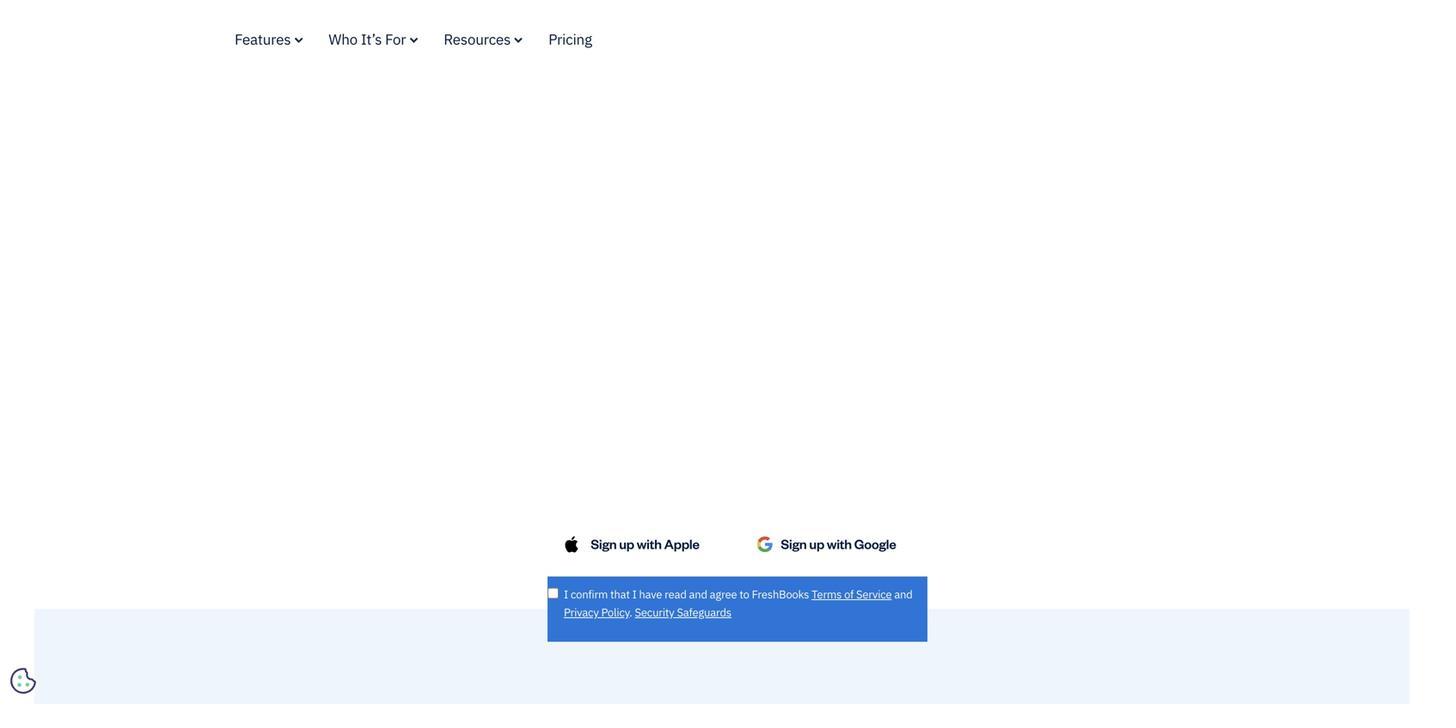 Task type: locate. For each thing, give the bounding box(es) containing it.
sign right 'apple logo'
[[591, 536, 617, 553]]

and right service
[[894, 588, 913, 602]]

who it's for
[[329, 30, 406, 49]]

1 i from the left
[[564, 588, 568, 602]]

terms
[[812, 588, 842, 602]]

sign for sign up with apple
[[591, 536, 617, 553]]

1 horizontal spatial i
[[632, 588, 637, 602]]

security
[[635, 606, 674, 620]]

0 horizontal spatial up
[[619, 536, 634, 553]]

up for sign up with google
[[809, 536, 824, 553]]

it's
[[361, 30, 382, 49]]

who
[[329, 30, 358, 49]]

google
[[854, 536, 896, 553]]

resources link
[[444, 30, 523, 49]]

sign up with google link
[[741, 524, 928, 566]]

terms of service link
[[812, 588, 892, 602]]

with left google
[[827, 536, 852, 553]]

2 up from the left
[[809, 536, 824, 553]]

1 and from the left
[[689, 588, 707, 602]]

0 horizontal spatial with
[[637, 536, 662, 553]]

google logo image
[[756, 524, 774, 566]]

up up that
[[619, 536, 634, 553]]

up
[[619, 536, 634, 553], [809, 536, 824, 553]]

read
[[665, 588, 687, 602]]

2 sign from the left
[[781, 536, 807, 553]]

0 horizontal spatial and
[[689, 588, 707, 602]]

pricing
[[549, 30, 592, 49]]

and
[[689, 588, 707, 602], [894, 588, 913, 602]]

apple
[[664, 536, 700, 553]]

1 up from the left
[[619, 536, 634, 553]]

to
[[740, 588, 749, 602]]

up for sign up with apple
[[619, 536, 634, 553]]

1 with from the left
[[637, 536, 662, 553]]

1 horizontal spatial sign
[[781, 536, 807, 553]]

i left 'confirm'
[[564, 588, 568, 602]]

0 horizontal spatial sign
[[591, 536, 617, 553]]

None checkbox
[[548, 588, 559, 600]]

features link
[[235, 30, 303, 49]]

0 horizontal spatial i
[[564, 588, 568, 602]]

1 sign from the left
[[591, 536, 617, 553]]

i right that
[[632, 588, 637, 602]]

i confirm that i have read and agree to freshbooks terms of service and privacy policy . security safeguards
[[564, 588, 913, 620]]

with
[[637, 536, 662, 553], [827, 536, 852, 553]]

policy
[[601, 606, 630, 620]]

safeguards
[[677, 606, 732, 620]]

apple logo image
[[563, 536, 580, 554]]

up up terms
[[809, 536, 824, 553]]

sign
[[591, 536, 617, 553], [781, 536, 807, 553]]

and up safeguards
[[689, 588, 707, 602]]

service
[[856, 588, 892, 602]]

2 and from the left
[[894, 588, 913, 602]]

1 horizontal spatial with
[[827, 536, 852, 553]]

with left apple on the left
[[637, 536, 662, 553]]

sign up with apple link
[[548, 526, 734, 564]]

confirm
[[571, 588, 608, 602]]

.
[[630, 606, 632, 620]]

i
[[564, 588, 568, 602], [632, 588, 637, 602]]

sign right google logo
[[781, 536, 807, 553]]

1 horizontal spatial up
[[809, 536, 824, 553]]

1 horizontal spatial and
[[894, 588, 913, 602]]

2 with from the left
[[827, 536, 852, 553]]

with for google
[[827, 536, 852, 553]]



Task type: describe. For each thing, give the bounding box(es) containing it.
that
[[610, 588, 630, 602]]

of
[[844, 588, 854, 602]]

cookie consent banner dialog
[[13, 493, 271, 692]]

2 i from the left
[[632, 588, 637, 602]]

resources
[[444, 30, 511, 49]]

for
[[385, 30, 406, 49]]

privacy
[[564, 606, 599, 620]]

freshbooks
[[752, 588, 809, 602]]

agree
[[710, 588, 737, 602]]

features
[[235, 30, 291, 49]]

with for apple
[[637, 536, 662, 553]]

who it's for link
[[329, 30, 418, 49]]

have
[[639, 588, 662, 602]]

pricing link
[[549, 30, 592, 49]]

sign up with apple
[[591, 536, 700, 553]]

security safeguards link
[[635, 606, 732, 620]]

privacy policy link
[[564, 606, 630, 620]]

sign for sign up with google
[[781, 536, 807, 553]]

cookie preferences image
[[10, 669, 36, 695]]

sign up with google
[[781, 536, 896, 553]]



Task type: vqa. For each thing, say whether or not it's contained in the screenshot.
the bottom Now
no



